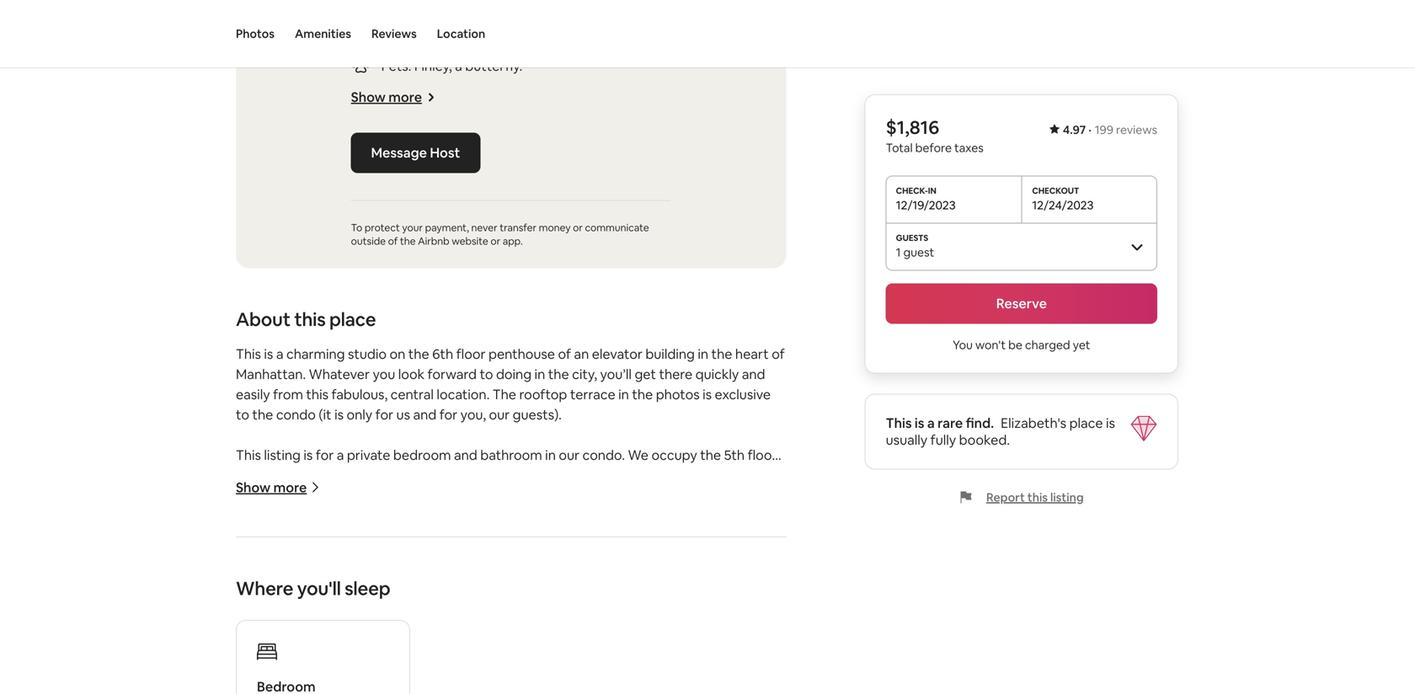 Task type: vqa. For each thing, say whether or not it's contained in the screenshot.
top place
yes



Task type: locate. For each thing, give the bounding box(es) containing it.
1 vertical spatial fabulous,
[[441, 568, 497, 585]]

forward inside this is a charming studio on the 6th floor penthouse of an elevator building in the heart of manhattan. whatever you look forward to doing in the city, you'll get there quickly and easily from this fabulous, central location. the rooftop terrace in the photos is exclusive to the condo (it is only for us and for you, our guests).
[[428, 366, 477, 383]]

1 guest
[[896, 245, 935, 260]]

fully inside elizabeth's place is usually fully booked.
[[931, 431, 956, 449]]

photos inside this is a fully furnished studio on the 6th floor penthouse of an elevator building in the heart of midtown manhattan. whatever you look forward to doing in the city, you'll get there quickly and easily from this fabulous, central location. the rooftop terrace in the photos is exclusive to the apartment.
[[236, 588, 280, 605]]

and down lines—the on the bottom of page
[[303, 669, 326, 686]]

0 vertical spatial doing
[[496, 366, 532, 383]]

new left york
[[494, 24, 522, 41]]

to
[[351, 221, 363, 234]]

the up guests).
[[493, 386, 516, 403]]

0 horizontal spatial 6th
[[432, 345, 453, 363]]

manhattan. up sleep
[[347, 548, 417, 565]]

fabulous, up (it on the bottom of page
[[332, 386, 388, 403]]

penthouse up guests).
[[489, 345, 555, 363]]

manhattan. up condo
[[236, 366, 306, 383]]

0 vertical spatial show more
[[351, 88, 422, 106]]

total
[[886, 140, 913, 155]]

area,
[[506, 629, 536, 646]]

1 vertical spatial city,
[[683, 548, 708, 565]]

on up e,
[[344, 629, 360, 646]]

0 horizontal spatial fabulous,
[[332, 386, 388, 403]]

you'll up three on the bottom
[[711, 548, 743, 565]]

0 horizontal spatial there
[[236, 568, 269, 585]]

city, inside this is a charming studio on the 6th floor penthouse of an elevator building in the heart of manhattan. whatever you look forward to doing in the city, you'll get there quickly and easily from this fabulous, central location. the rooftop terrace in the photos is exclusive to the condo (it is only for us and for you, our guests).
[[572, 366, 597, 383]]

reserve button
[[886, 284, 1158, 324]]

0 vertical spatial there
[[659, 366, 693, 383]]

from up apartment.
[[382, 568, 412, 585]]

fully right usually
[[931, 431, 956, 449]]

0 vertical spatial the
[[493, 386, 516, 403]]

1 vertical spatial doing
[[607, 548, 642, 565]]

this left rare
[[886, 415, 912, 432]]

reviews
[[1116, 122, 1158, 137]]

city, up condo.
[[572, 366, 597, 383]]

this for this is a rare find.
[[886, 415, 912, 432]]

0 vertical spatial fully
[[931, 431, 956, 449]]

1 vertical spatial you
[[484, 548, 506, 565]]

or left app.
[[491, 235, 501, 248]]

0 vertical spatial from
[[273, 386, 303, 403]]

1
[[896, 245, 901, 260]]

only right (it on the bottom of page
[[347, 406, 373, 423]]

to up 2-
[[591, 548, 604, 565]]

sleep
[[345, 577, 390, 601]]

and down midtown
[[319, 568, 342, 585]]

0 vertical spatial you'll
[[600, 366, 632, 383]]

an
[[574, 345, 589, 363], [603, 527, 618, 545]]

on
[[390, 345, 406, 363], [585, 467, 601, 484], [418, 527, 434, 545], [344, 629, 360, 646]]

fabulous, inside this is a fully furnished studio on the 6th floor penthouse of an elevator building in the heart of midtown manhattan. whatever you look forward to doing in the city, you'll get there quickly and easily from this fabulous, central location. the rooftop terrace in the photos is exclusive to the apartment.
[[441, 568, 497, 585]]

our inside this listing is for a private bedroom and bathroom in our condo. we occupy the 5th floor; your totally private space has its own, separate entrance on the 6th floor.
[[559, 447, 580, 464]]

1 horizontal spatial whatever
[[420, 548, 481, 565]]

central inside this is a charming studio on the 6th floor penthouse of an elevator building in the heart of manhattan. whatever you look forward to doing in the city, you'll get there quickly and easily from this fabulous, central location. the rooftop terrace in the photos is exclusive to the condo (it is only for us and for you, our guests).
[[391, 386, 434, 403]]

only up the 'perfect'
[[539, 629, 565, 646]]

1 vertical spatial heart
[[236, 548, 269, 565]]

photos up apartment
[[236, 588, 280, 605]]

fabulous, up apartment.
[[441, 568, 497, 585]]

0 horizontal spatial location.
[[437, 386, 490, 403]]

this for this is a fully furnished studio on the 6th floor penthouse of an elevator building in the heart of midtown manhattan. whatever you look forward to doing in the city, you'll get there quickly and easily from this fabulous, central location. the rooftop terrace in the photos is exclusive to the apartment.
[[236, 527, 261, 545]]

the inside the apartment is on a quiet street in a lively area, only a 2-minute walk from three major subway lines—the e, m, and 6—making it the perfect home base. you'll be close to major landmarks and shopping, 5-star hotels, bars, and restaurants (there's even michelin- recommend ramen next door). enjoy a short stroll through the city or hop in a cab
[[236, 629, 260, 646]]

or
[[573, 221, 583, 234], [491, 235, 501, 248], [647, 689, 660, 694]]

1 horizontal spatial exclusive
[[715, 386, 771, 403]]

1 horizontal spatial city,
[[683, 548, 708, 565]]

to right you'll
[[354, 588, 367, 605]]

pets: finley, a butterfly.
[[381, 57, 523, 74]]

place right elizabeth's
[[1070, 415, 1103, 432]]

there up occupy
[[659, 366, 693, 383]]

0 vertical spatial 6th
[[432, 345, 453, 363]]

whatever up apartment.
[[420, 548, 481, 565]]

rooftop up guests).
[[519, 386, 567, 403]]

0 vertical spatial or
[[573, 221, 583, 234]]

1 vertical spatial get
[[746, 548, 767, 565]]

0 vertical spatial fabulous,
[[332, 386, 388, 403]]

0 horizontal spatial place
[[329, 307, 376, 331]]

terrace
[[570, 386, 616, 403], [679, 568, 725, 585]]

floor.
[[652, 467, 683, 484]]

look up area,
[[509, 548, 535, 565]]

this up (it on the bottom of page
[[306, 386, 329, 403]]

this up apartment.
[[415, 568, 438, 585]]

location. up you,
[[437, 386, 490, 403]]

restaurants
[[536, 669, 606, 686]]

the up minute
[[602, 568, 626, 585]]

central up area,
[[500, 568, 543, 585]]

rooftop
[[519, 386, 567, 403], [629, 568, 677, 585]]

1 vertical spatial our
[[559, 447, 580, 464]]

1 vertical spatial you'll
[[711, 548, 743, 565]]

this down about
[[236, 345, 261, 363]]

1 horizontal spatial be
[[1009, 337, 1023, 353]]

1 vertical spatial photos
[[236, 588, 280, 605]]

more
[[389, 88, 422, 106], [274, 479, 307, 496]]

on inside this is a charming studio on the 6th floor penthouse of an elevator building in the heart of manhattan. whatever you look forward to doing in the city, you'll get there quickly and easily from this fabulous, central location. the rooftop terrace in the photos is exclusive to the condo (it is only for us and for you, our guests).
[[390, 345, 406, 363]]

1 new from the left
[[429, 24, 457, 41]]

1 vertical spatial exclusive
[[295, 588, 351, 605]]

6th inside this is a fully furnished studio on the 6th floor penthouse of an elevator building in the heart of midtown manhattan. whatever you look forward to doing in the city, you'll get there quickly and easily from this fabulous, central location. the rooftop terrace in the photos is exclusive to the apartment.
[[461, 527, 482, 545]]

penthouse down entrance
[[517, 527, 584, 545]]

major up michelin-
[[743, 649, 779, 666]]

find.
[[966, 415, 994, 432]]

there
[[659, 366, 693, 383], [236, 568, 269, 585]]

0 vertical spatial show
[[351, 88, 386, 106]]

1 vertical spatial studio
[[377, 527, 415, 545]]

0 vertical spatial location.
[[437, 386, 490, 403]]

major right three on the bottom
[[738, 629, 773, 646]]

location. up 2-
[[546, 568, 599, 585]]

our up entrance
[[559, 447, 580, 464]]

1 vertical spatial show
[[236, 479, 271, 496]]

in
[[415, 24, 426, 41], [698, 345, 709, 363], [535, 366, 545, 383], [619, 386, 629, 403], [545, 447, 556, 464], [727, 527, 737, 545], [645, 548, 656, 565], [728, 568, 738, 585], [449, 629, 460, 646], [690, 689, 701, 694]]

easily down furnished
[[345, 568, 379, 585]]

0 horizontal spatial forward
[[428, 366, 477, 383]]

0 horizontal spatial you'll
[[600, 366, 632, 383]]

won't
[[976, 337, 1006, 353]]

(there's
[[609, 669, 656, 686]]

this
[[294, 307, 326, 331], [306, 386, 329, 403], [1028, 490, 1048, 505], [415, 568, 438, 585]]

location. inside this is a fully furnished studio on the 6th floor penthouse of an elevator building in the heart of midtown manhattan. whatever you look forward to doing in the city, you'll get there quickly and easily from this fabulous, central location. the rooftop terrace in the photos is exclusive to the apartment.
[[546, 568, 599, 585]]

this
[[236, 345, 261, 363], [886, 415, 912, 432], [236, 447, 261, 464], [236, 527, 261, 545]]

0 vertical spatial easily
[[236, 386, 270, 403]]

this up where
[[236, 527, 261, 545]]

1 horizontal spatial more
[[389, 88, 422, 106]]

and right us
[[413, 406, 437, 423]]

city, up three on the bottom
[[683, 548, 708, 565]]

place up charming
[[329, 307, 376, 331]]

2 horizontal spatial the
[[602, 568, 626, 585]]

fully up midtown
[[286, 527, 312, 545]]

1 horizontal spatial your
[[402, 221, 423, 234]]

heart inside this is a fully furnished studio on the 6th floor penthouse of an elevator building in the heart of midtown manhattan. whatever you look forward to doing in the city, you'll get there quickly and easily from this fabulous, central location. the rooftop terrace in the photos is exclusive to the apartment.
[[236, 548, 269, 565]]

entrance
[[527, 467, 582, 484]]

you inside this is a charming studio on the 6th floor penthouse of an elevator building in the heart of manhattan. whatever you look forward to doing in the city, you'll get there quickly and easily from this fabulous, central location. the rooftop terrace in the photos is exclusive to the condo (it is only for us and for you, our guests).
[[373, 366, 395, 383]]

show
[[351, 88, 386, 106], [236, 479, 271, 496]]

1 vertical spatial more
[[274, 479, 307, 496]]

photos inside this is a charming studio on the 6th floor penthouse of an elevator building in the heart of manhattan. whatever you look forward to doing in the city, you'll get there quickly and easily from this fabulous, central location. the rooftop terrace in the photos is exclusive to the condo (it is only for us and for you, our guests).
[[656, 386, 700, 403]]

to protect your payment, never transfer money or communicate outside of the airbnb website or app.
[[351, 221, 649, 248]]

major
[[738, 629, 773, 646], [743, 649, 779, 666]]

1 horizontal spatial fabulous,
[[441, 568, 497, 585]]

only inside the apartment is on a quiet street in a lively area, only a 2-minute walk from three major subway lines—the e, m, and 6—making it the perfect home base. you'll be close to major landmarks and shopping, 5-star hotels, bars, and restaurants (there's even michelin- recommend ramen next door). enjoy a short stroll through the city or hop in a cab
[[539, 629, 565, 646]]

rooftop inside this is a charming studio on the 6th floor penthouse of an elevator building in the heart of manhattan. whatever you look forward to doing in the city, you'll get there quickly and easily from this fabulous, central location. the rooftop terrace in the photos is exclusive to the condo (it is only for us and for you, our guests).
[[519, 386, 567, 403]]

look inside this is a fully furnished studio on the 6th floor penthouse of an elevator building in the heart of midtown manhattan. whatever you look forward to doing in the city, you'll get there quickly and easily from this fabulous, central location. the rooftop terrace in the photos is exclusive to the apartment.
[[509, 548, 535, 565]]

home
[[563, 649, 599, 666]]

elevator inside this is a fully furnished studio on the 6th floor penthouse of an elevator building in the heart of midtown manhattan. whatever you look forward to doing in the city, you'll get there quickly and easily from this fabulous, central location. the rooftop terrace in the photos is exclusive to the apartment.
[[621, 527, 671, 545]]

apartment.
[[394, 588, 464, 605]]

is inside elizabeth's place is usually fully booked.
[[1106, 415, 1116, 432]]

base.
[[602, 649, 634, 666]]

fabulous,
[[332, 386, 388, 403], [441, 568, 497, 585]]

there left you'll
[[236, 568, 269, 585]]

easily down about
[[236, 386, 270, 403]]

floor;
[[748, 447, 780, 464]]

terrace inside this is a fully furnished studio on the 6th floor penthouse of an elevator building in the heart of midtown manhattan. whatever you look forward to doing in the city, you'll get there quickly and easily from this fabulous, central location. the rooftop terrace in the photos is exclusive to the apartment.
[[679, 568, 725, 585]]

charged
[[1025, 337, 1071, 353]]

for
[[376, 406, 394, 423], [440, 406, 458, 423], [316, 447, 334, 464]]

private left space at the bottom left of the page
[[308, 467, 352, 484]]

you
[[373, 366, 395, 383], [484, 548, 506, 565]]

0 vertical spatial get
[[635, 366, 656, 383]]

floor down separate
[[485, 527, 514, 545]]

0 horizontal spatial easily
[[236, 386, 270, 403]]

1 horizontal spatial place
[[1070, 415, 1103, 432]]

0 horizontal spatial rooftop
[[519, 386, 567, 403]]

terrace up condo.
[[570, 386, 616, 403]]

be up even
[[672, 649, 688, 666]]

get
[[635, 366, 656, 383], [746, 548, 767, 565]]

this inside this listing is for a private bedroom and bathroom in our condo. we occupy the 5th floor; your totally private space has its own, separate entrance on the 6th floor.
[[236, 447, 261, 464]]

5th
[[724, 447, 745, 464]]

this inside this is a fully furnished studio on the 6th floor penthouse of an elevator building in the heart of midtown manhattan. whatever you look forward to doing in the city, you'll get there quickly and easily from this fabulous, central location. the rooftop terrace in the photos is exclusive to the apartment.
[[415, 568, 438, 585]]

this inside this is a charming studio on the 6th floor penthouse of an elevator building in the heart of manhattan. whatever you look forward to doing in the city, you'll get there quickly and easily from this fabulous, central location. the rooftop terrace in the photos is exclusive to the condo (it is only for us and for you, our guests).
[[306, 386, 329, 403]]

and up own,
[[454, 447, 478, 464]]

look up us
[[398, 366, 425, 383]]

is
[[264, 345, 273, 363], [703, 386, 712, 403], [335, 406, 344, 423], [915, 415, 925, 432], [1106, 415, 1116, 432], [304, 447, 313, 464], [264, 527, 273, 545], [283, 588, 292, 605], [332, 629, 341, 646]]

0 horizontal spatial central
[[391, 386, 434, 403]]

quickly down midtown
[[272, 568, 316, 585]]

where you'll sleep
[[236, 577, 390, 601]]

whatever down charming
[[309, 366, 370, 383]]

this inside this is a charming studio on the 6th floor penthouse of an elevator building in the heart of manhattan. whatever you look forward to doing in the city, you'll get there quickly and easily from this fabulous, central location. the rooftop terrace in the photos is exclusive to the condo (it is only for us and for you, our guests).
[[236, 345, 261, 363]]

4.97 · 199 reviews
[[1063, 122, 1158, 137]]

there inside this is a fully furnished studio on the 6th floor penthouse of an elevator building in the heart of midtown manhattan. whatever you look forward to doing in the city, you'll get there quickly and easily from this fabulous, central location. the rooftop terrace in the photos is exclusive to the apartment.
[[236, 568, 269, 585]]

for left us
[[376, 406, 394, 423]]

city,
[[572, 366, 597, 383], [683, 548, 708, 565]]

studio right furnished
[[377, 527, 415, 545]]

from up condo
[[273, 386, 303, 403]]

199
[[1095, 122, 1114, 137]]

0 horizontal spatial photos
[[236, 588, 280, 605]]

1 horizontal spatial rooftop
[[629, 568, 677, 585]]

1 horizontal spatial easily
[[345, 568, 379, 585]]

this up show more button
[[236, 447, 261, 464]]

1 vertical spatial fully
[[286, 527, 312, 545]]

2 new from the left
[[494, 24, 522, 41]]

or right money
[[573, 221, 583, 234]]

landmarks
[[236, 669, 300, 686]]

and
[[742, 366, 766, 383], [413, 406, 437, 423], [454, 447, 478, 464], [319, 568, 342, 585], [382, 649, 405, 666], [303, 669, 326, 686], [510, 669, 533, 686]]

elevator inside this is a charming studio on the 6th floor penthouse of an elevator building in the heart of manhattan. whatever you look forward to doing in the city, you'll get there quickly and easily from this fabulous, central location. the rooftop terrace in the photos is exclusive to the condo (it is only for us and for you, our guests).
[[592, 345, 643, 363]]

walk
[[637, 629, 665, 646]]

from inside this is a fully furnished studio on the 6th floor penthouse of an elevator building in the heart of midtown manhattan. whatever you look forward to doing in the city, you'll get there quickly and easily from this fabulous, central location. the rooftop terrace in the photos is exclusive to the apartment.
[[382, 568, 412, 585]]

doing inside this is a charming studio on the 6th floor penthouse of an elevator building in the heart of manhattan. whatever you look forward to doing in the city, you'll get there quickly and easily from this fabulous, central location. the rooftop terrace in the photos is exclusive to the condo (it is only for us and for you, our guests).
[[496, 366, 532, 383]]

this is a rare find.
[[886, 415, 994, 432]]

fully inside this is a fully furnished studio on the 6th floor penthouse of an elevator building in the heart of midtown manhattan. whatever you look forward to doing in the city, you'll get there quickly and easily from this fabulous, central location. the rooftop terrace in the photos is exclusive to the apartment.
[[286, 527, 312, 545]]

from inside the apartment is on a quiet street in a lively area, only a 2-minute walk from three major subway lines—the e, m, and 6—making it the perfect home base. you'll be close to major landmarks and shopping, 5-star hotels, bars, and restaurants (there's even michelin- recommend ramen next door). enjoy a short stroll through the city or hop in a cab
[[668, 629, 698, 646]]

easily
[[236, 386, 270, 403], [345, 568, 379, 585]]

our inside this is a charming studio on the 6th floor penthouse of an elevator building in the heart of manhattan. whatever you look forward to doing in the city, you'll get there quickly and easily from this fabulous, central location. the rooftop terrace in the photos is exclusive to the condo (it is only for us and for you, our guests).
[[489, 406, 510, 423]]

subway
[[236, 649, 283, 666]]

more for show more link
[[389, 88, 422, 106]]

from up the close
[[668, 629, 698, 646]]

0 horizontal spatial for
[[316, 447, 334, 464]]

0 horizontal spatial show
[[236, 479, 271, 496]]

about
[[236, 307, 291, 331]]

quickly inside this is a charming studio on the 6th floor penthouse of an elevator building in the heart of manhattan. whatever you look forward to doing in the city, you'll get there quickly and easily from this fabulous, central location. the rooftop terrace in the photos is exclusive to the condo (it is only for us and for you, our guests).
[[696, 366, 739, 383]]

0 horizontal spatial from
[[273, 386, 303, 403]]

a inside this is a fully furnished studio on the 6th floor penthouse of an elevator building in the heart of midtown manhattan. whatever you look forward to doing in the city, you'll get there quickly and easily from this fabulous, central location. the rooftop terrace in the photos is exclusive to the apartment.
[[276, 527, 284, 545]]

2 vertical spatial 6th
[[461, 527, 482, 545]]

building
[[646, 345, 695, 363], [674, 527, 724, 545]]

whatever inside this is a fully furnished studio on the 6th floor penthouse of an elevator building in the heart of midtown manhattan. whatever you look forward to doing in the city, you'll get there quickly and easily from this fabulous, central location. the rooftop terrace in the photos is exclusive to the apartment.
[[420, 548, 481, 565]]

has
[[395, 467, 416, 484]]

central up us
[[391, 386, 434, 403]]

0 vertical spatial quickly
[[696, 366, 739, 383]]

more down the pets:
[[389, 88, 422, 106]]

0 vertical spatial penthouse
[[489, 345, 555, 363]]

look
[[398, 366, 425, 383], [509, 548, 535, 565]]

to
[[480, 366, 493, 383], [236, 406, 249, 423], [591, 548, 604, 565], [354, 588, 367, 605], [727, 649, 740, 666]]

central inside this is a fully furnished studio on the 6th floor penthouse of an elevator building in the heart of midtown manhattan. whatever you look forward to doing in the city, you'll get there quickly and easily from this fabulous, central location. the rooftop terrace in the photos is exclusive to the apartment.
[[500, 568, 543, 585]]

1 horizontal spatial location.
[[546, 568, 599, 585]]

hop
[[663, 689, 687, 694]]

forward up you,
[[428, 366, 477, 383]]

this inside this is a fully furnished studio on the 6th floor penthouse of an elevator building in the heart of midtown manhattan. whatever you look forward to doing in the city, you'll get there quickly and easily from this fabulous, central location. the rooftop terrace in the photos is exclusive to the apartment.
[[236, 527, 261, 545]]

central
[[391, 386, 434, 403], [500, 568, 543, 585]]

0 vertical spatial be
[[1009, 337, 1023, 353]]

place
[[329, 307, 376, 331], [1070, 415, 1103, 432]]

1 horizontal spatial get
[[746, 548, 767, 565]]

city, inside this is a fully furnished studio on the 6th floor penthouse of an elevator building in the heart of midtown manhattan. whatever you look forward to doing in the city, you'll get there quickly and easily from this fabulous, central location. the rooftop terrace in the photos is exclusive to the apartment.
[[683, 548, 708, 565]]

0 vertical spatial floor
[[456, 345, 486, 363]]

1 vertical spatial or
[[491, 235, 501, 248]]

doing up minute
[[607, 548, 642, 565]]

your left totally
[[236, 467, 264, 484]]

1 horizontal spatial you
[[484, 548, 506, 565]]

0 vertical spatial more
[[389, 88, 422, 106]]

0 horizontal spatial fully
[[286, 527, 312, 545]]

1 horizontal spatial look
[[509, 548, 535, 565]]

1 vertical spatial terrace
[[679, 568, 725, 585]]

0 horizontal spatial be
[[672, 649, 688, 666]]

or right city
[[647, 689, 660, 694]]

the up subway on the bottom left of page
[[236, 629, 260, 646]]

0 vertical spatial look
[[398, 366, 425, 383]]

the
[[493, 386, 516, 403], [602, 568, 626, 585], [236, 629, 260, 646]]

1 vertical spatial 6th
[[628, 467, 649, 484]]

get inside this is a fully furnished studio on the 6th floor penthouse of an elevator building in the heart of midtown manhattan. whatever you look forward to doing in the city, you'll get there quickly and easily from this fabulous, central location. the rooftop terrace in the photos is exclusive to the apartment.
[[746, 548, 767, 565]]

show more down the pets:
[[351, 88, 422, 106]]

0 vertical spatial only
[[347, 406, 373, 423]]

1 horizontal spatial show
[[351, 88, 386, 106]]

0 vertical spatial photos
[[656, 386, 700, 403]]

0 vertical spatial city,
[[572, 366, 597, 383]]

2 horizontal spatial or
[[647, 689, 660, 694]]

star
[[406, 669, 430, 686]]

a inside this listing is for a private bedroom and bathroom in our condo. we occupy the 5th floor; your totally private space has its own, separate entrance on the 6th floor.
[[337, 447, 344, 464]]

0 vertical spatial manhattan.
[[236, 366, 306, 383]]

rooftop up walk
[[629, 568, 677, 585]]

2 vertical spatial from
[[668, 629, 698, 646]]

bars,
[[477, 669, 507, 686]]

to up michelin-
[[727, 649, 740, 666]]

1 horizontal spatial manhattan.
[[347, 548, 417, 565]]

fabulous, inside this is a charming studio on the 6th floor penthouse of an elevator building in the heart of manhattan. whatever you look forward to doing in the city, you'll get there quickly and easily from this fabulous, central location. the rooftop terrace in the photos is exclusive to the condo (it is only for us and for you, our guests).
[[332, 386, 388, 403]]

on down condo.
[[585, 467, 601, 484]]

for left you,
[[440, 406, 458, 423]]

0 horizontal spatial listing
[[264, 447, 301, 464]]

1 vertical spatial from
[[382, 568, 412, 585]]

0 horizontal spatial the
[[236, 629, 260, 646]]

forward down entrance
[[538, 548, 588, 565]]

photos up occupy
[[656, 386, 700, 403]]

on inside the apartment is on a quiet street in a lively area, only a 2-minute walk from three major subway lines—the e, m, and 6—making it the perfect home base. you'll be close to major landmarks and shopping, 5-star hotels, bars, and restaurants (there's even michelin- recommend ramen next door). enjoy a short stroll through the city or hop in a cab
[[344, 629, 360, 646]]

show for show more link
[[351, 88, 386, 106]]

0 horizontal spatial whatever
[[309, 366, 370, 383]]

your inside to protect your payment, never transfer money or communicate outside of the airbnb website or app.
[[402, 221, 423, 234]]

be right won't
[[1009, 337, 1023, 353]]

floor up you,
[[456, 345, 486, 363]]

1 horizontal spatial photos
[[656, 386, 700, 403]]

0 horizontal spatial your
[[236, 467, 264, 484]]

for down (it on the bottom of page
[[316, 447, 334, 464]]

6th
[[432, 345, 453, 363], [628, 467, 649, 484], [461, 527, 482, 545]]

photos
[[656, 386, 700, 403], [236, 588, 280, 605]]

listing inside this listing is for a private bedroom and bathroom in our condo. we occupy the 5th floor; your totally private space has its own, separate entrance on the 6th floor.
[[264, 447, 301, 464]]

1 vertical spatial building
[[674, 527, 724, 545]]

more down condo
[[274, 479, 307, 496]]

0 horizontal spatial show more
[[236, 479, 307, 496]]

show for show more button
[[236, 479, 271, 496]]

you inside this is a fully furnished studio on the 6th floor penthouse of an elevator building in the heart of midtown manhattan. whatever you look forward to doing in the city, you'll get there quickly and easily from this fabulous, central location. the rooftop terrace in the photos is exclusive to the apartment.
[[484, 548, 506, 565]]

on down its
[[418, 527, 434, 545]]

finley,
[[414, 57, 452, 74]]

message host link
[[351, 133, 481, 173]]

studio right charming
[[348, 345, 387, 363]]

12/19/2023
[[896, 198, 956, 213]]

0 vertical spatial listing
[[264, 447, 301, 464]]

is inside the apartment is on a quiet street in a lively area, only a 2-minute walk from three major subway lines—the e, m, and 6—making it the perfect home base. you'll be close to major landmarks and shopping, 5-star hotels, bars, and restaurants (there's even michelin- recommend ramen next door). enjoy a short stroll through the city or hop in a cab
[[332, 629, 341, 646]]

exclusive down midtown
[[295, 588, 351, 605]]

0 vertical spatial exclusive
[[715, 386, 771, 403]]

terrace up three on the bottom
[[679, 568, 725, 585]]

1 vertical spatial floor
[[485, 527, 514, 545]]

an inside this is a fully furnished studio on the 6th floor penthouse of an elevator building in the heart of midtown manhattan. whatever you look forward to doing in the city, you'll get there quickly and easily from this fabulous, central location. the rooftop terrace in the photos is exclusive to the apartment.
[[603, 527, 618, 545]]

listing up totally
[[264, 447, 301, 464]]

0 horizontal spatial doing
[[496, 366, 532, 383]]

report this listing
[[987, 490, 1084, 505]]

1 horizontal spatial heart
[[736, 345, 769, 363]]

only
[[347, 406, 373, 423], [539, 629, 565, 646]]

you'll inside this is a fully furnished studio on the 6th floor penthouse of an elevator building in the heart of midtown manhattan. whatever you look forward to doing in the city, you'll get there quickly and easily from this fabulous, central location. the rooftop terrace in the photos is exclusive to the apartment.
[[711, 548, 743, 565]]

you'll up condo.
[[600, 366, 632, 383]]

1 vertical spatial private
[[308, 467, 352, 484]]

exclusive up 5th
[[715, 386, 771, 403]]

listing right report at the bottom of page
[[1051, 490, 1084, 505]]

our right you,
[[489, 406, 510, 423]]

your up airbnb
[[402, 221, 423, 234]]

0 vertical spatial heart
[[736, 345, 769, 363]]

2 vertical spatial or
[[647, 689, 660, 694]]

manhattan. inside this is a charming studio on the 6th floor penthouse of an elevator building in the heart of manhattan. whatever you look forward to doing in the city, you'll get there quickly and easily from this fabulous, central location. the rooftop terrace in the photos is exclusive to the condo (it is only for us and for you, our guests).
[[236, 366, 306, 383]]

1 vertical spatial be
[[672, 649, 688, 666]]

on up us
[[390, 345, 406, 363]]

private up space at the bottom left of the page
[[347, 447, 390, 464]]

your
[[402, 221, 423, 234], [236, 467, 264, 484]]

quickly up 5th
[[696, 366, 739, 383]]

more for show more button
[[274, 479, 307, 496]]

show more button
[[236, 479, 320, 496]]

you won't be charged yet
[[953, 337, 1091, 353]]

this for this is a charming studio on the 6th floor penthouse of an elevator building in the heart of manhattan. whatever you look forward to doing in the city, you'll get there quickly and easily from this fabulous, central location. the rooftop terrace in the photos is exclusive to the condo (it is only for us and for you, our guests).
[[236, 345, 261, 363]]

show more down condo
[[236, 479, 307, 496]]

doing up guests).
[[496, 366, 532, 383]]

0 vertical spatial our
[[489, 406, 510, 423]]

a inside this is a charming studio on the 6th floor penthouse of an elevator building in the heart of manhattan. whatever you look forward to doing in the city, you'll get there quickly and easily from this fabulous, central location. the rooftop terrace in the photos is exclusive to the condo (it is only for us and for you, our guests).
[[276, 345, 284, 363]]

midtown
[[288, 548, 344, 565]]

reviews
[[372, 26, 417, 41]]

new left york,
[[429, 24, 457, 41]]

this up charming
[[294, 307, 326, 331]]

own,
[[436, 467, 466, 484]]

1 horizontal spatial fully
[[931, 431, 956, 449]]



Task type: describe. For each thing, give the bounding box(es) containing it.
to inside the apartment is on a quiet street in a lively area, only a 2-minute walk from three major subway lines—the e, m, and 6—making it the perfect home base. you'll be close to major landmarks and shopping, 5-star hotels, bars, and restaurants (there's even michelin- recommend ramen next door). enjoy a short stroll through the city or hop in a cab
[[727, 649, 740, 666]]

12/24/2023
[[1032, 198, 1094, 213]]

app.
[[503, 235, 523, 248]]

from inside this is a charming studio on the 6th floor penthouse of an elevator building in the heart of manhattan. whatever you look forward to doing in the city, you'll get there quickly and easily from this fabulous, central location. the rooftop terrace in the photos is exclusive to the condo (it is only for us and for you, our guests).
[[273, 386, 303, 403]]

m,
[[364, 649, 379, 666]]

condo
[[276, 406, 316, 423]]

1 horizontal spatial or
[[573, 221, 583, 234]]

for inside this listing is for a private bedroom and bathroom in our condo. we occupy the 5th floor; your totally private space has its own, separate entrance on the 6th floor.
[[316, 447, 334, 464]]

look inside this is a charming studio on the 6th floor penthouse of an elevator building in the heart of manhattan. whatever you look forward to doing in the city, you'll get there quickly and easily from this fabulous, central location. the rooftop terrace in the photos is exclusive to the condo (it is only for us and for you, our guests).
[[398, 366, 425, 383]]

4.97
[[1063, 122, 1086, 137]]

york,
[[460, 24, 491, 41]]

transfer
[[500, 221, 537, 234]]

whatever inside this is a charming studio on the 6th floor penthouse of an elevator building in the heart of manhattan. whatever you look forward to doing in the city, you'll get there quickly and easily from this fabulous, central location. the rooftop terrace in the photos is exclusive to the condo (it is only for us and for you, our guests).
[[309, 366, 370, 383]]

only inside this is a charming studio on the 6th floor penthouse of an elevator building in the heart of manhattan. whatever you look forward to doing in the city, you'll get there quickly and easily from this fabulous, central location. the rooftop terrace in the photos is exclusive to the condo (it is only for us and for you, our guests).
[[347, 406, 373, 423]]

totally
[[267, 467, 305, 484]]

separate
[[469, 467, 524, 484]]

it
[[478, 649, 486, 666]]

protect
[[365, 221, 400, 234]]

in inside this listing is for a private bedroom and bathroom in our condo. we occupy the 5th floor; your totally private space has its own, separate entrance on the 6th floor.
[[545, 447, 556, 464]]

penthouse inside this is a fully furnished studio on the 6th floor penthouse of an elevator building in the heart of midtown manhattan. whatever you look forward to doing in the city, you'll get there quickly and easily from this fabulous, central location. the rooftop terrace in the photos is exclusive to the apartment.
[[517, 527, 584, 545]]

show more link
[[351, 88, 436, 106]]

airbnb
[[418, 235, 450, 248]]

0 vertical spatial major
[[738, 629, 773, 646]]

get inside this is a charming studio on the 6th floor penthouse of an elevator building in the heart of manhattan. whatever you look forward to doing in the city, you'll get there quickly and easily from this fabulous, central location. the rooftop terrace in the photos is exclusive to the condo (it is only for us and for you, our guests).
[[635, 366, 656, 383]]

ramen
[[315, 689, 355, 694]]

your inside this listing is for a private bedroom and bathroom in our condo. we occupy the 5th floor; your totally private space has its own, separate entrance on the 6th floor.
[[236, 467, 264, 484]]

doing inside this is a fully furnished studio on the 6th floor penthouse of an elevator building in the heart of midtown manhattan. whatever you look forward to doing in the city, you'll get there quickly and easily from this fabulous, central location. the rooftop terrace in the photos is exclusive to the apartment.
[[607, 548, 642, 565]]

occupy
[[652, 447, 697, 464]]

city
[[621, 689, 644, 694]]

rooftop inside this is a fully furnished studio on the 6th floor penthouse of an elevator building in the heart of midtown manhattan. whatever you look forward to doing in the city, you'll get there quickly and easily from this fabulous, central location. the rooftop terrace in the photos is exclusive to the apartment.
[[629, 568, 677, 585]]

studio inside this is a fully furnished studio on the 6th floor penthouse of an elevator building in the heart of midtown manhattan. whatever you look forward to doing in the city, you'll get there quickly and easily from this fabulous, central location. the rooftop terrace in the photos is exclusive to the apartment.
[[377, 527, 415, 545]]

street
[[408, 629, 446, 646]]

lines—the
[[286, 649, 348, 666]]

you'll inside this is a charming studio on the 6th floor penthouse of an elevator building in the heart of manhattan. whatever you look forward to doing in the city, you'll get there quickly and easily from this fabulous, central location. the rooftop terrace in the photos is exclusive to the condo (it is only for us and for you, our guests).
[[600, 366, 632, 383]]

on inside this is a fully furnished studio on the 6th floor penthouse of an elevator building in the heart of midtown manhattan. whatever you look forward to doing in the city, you'll get there quickly and easily from this fabulous, central location. the rooftop terrace in the photos is exclusive to the apartment.
[[418, 527, 434, 545]]

easily inside this is a charming studio on the 6th floor penthouse of an elevator building in the heart of manhattan. whatever you look forward to doing in the city, you'll get there quickly and easily from this fabulous, central location. the rooftop terrace in the photos is exclusive to the condo (it is only for us and for you, our guests).
[[236, 386, 270, 403]]

guests).
[[513, 406, 562, 423]]

and inside this listing is for a private bedroom and bathroom in our condo. we occupy the 5th floor; your totally private space has its own, separate entrance on the 6th floor.
[[454, 447, 478, 464]]

1 horizontal spatial for
[[376, 406, 394, 423]]

this is a fully furnished studio on the 6th floor penthouse of an elevator building in the heart of midtown manhattan. whatever you look forward to doing in the city, you'll get there quickly and easily from this fabulous, central location. the rooftop terrace in the photos is exclusive to the apartment.
[[236, 527, 770, 605]]

0 vertical spatial private
[[347, 447, 390, 464]]

of inside to protect your payment, never transfer money or communicate outside of the airbnb website or app.
[[388, 235, 398, 248]]

the inside this is a charming studio on the 6th floor penthouse of an elevator building in the heart of manhattan. whatever you look forward to doing in the city, you'll get there quickly and easily from this fabulous, central location. the rooftop terrace in the photos is exclusive to the condo (it is only for us and for you, our guests).
[[493, 386, 516, 403]]

this right report at the bottom of page
[[1028, 490, 1048, 505]]

shopping,
[[329, 669, 390, 686]]

be inside the apartment is on a quiet street in a lively area, only a 2-minute walk from three major subway lines—the e, m, and 6—making it the perfect home base. you'll be close to major landmarks and shopping, 5-star hotels, bars, and restaurants (there's even michelin- recommend ramen next door). enjoy a short stroll through the city or hop in a cab
[[672, 649, 688, 666]]

exclusive inside this is a fully furnished studio on the 6th floor penthouse of an elevator building in the heart of midtown manhattan. whatever you look forward to doing in the city, you'll get there quickly and easily from this fabulous, central location. the rooftop terrace in the photos is exclusive to the apartment.
[[295, 588, 351, 605]]

is inside this listing is for a private bedroom and bathroom in our condo. we occupy the 5th floor; your totally private space has its own, separate entrance on the 6th floor.
[[304, 447, 313, 464]]

taxes
[[955, 140, 984, 155]]

location. inside this is a charming studio on the 6th floor penthouse of an elevator building in the heart of manhattan. whatever you look forward to doing in the city, you'll get there quickly and easily from this fabulous, central location. the rooftop terrace in the photos is exclusive to the condo (it is only for us and for you, our guests).
[[437, 386, 490, 403]]

and up floor;
[[742, 366, 766, 383]]

heart inside this is a charming studio on the 6th floor penthouse of an elevator building in the heart of manhattan. whatever you look forward to doing in the city, you'll get there quickly and easily from this fabulous, central location. the rooftop terrace in the photos is exclusive to the condo (it is only for us and for you, our guests).
[[736, 345, 769, 363]]

yet
[[1073, 337, 1091, 353]]

the inside this is a fully furnished studio on the 6th floor penthouse of an elevator building in the heart of midtown manhattan. whatever you look forward to doing in the city, you'll get there quickly and easily from this fabulous, central location. the rooftop terrace in the photos is exclusive to the apartment.
[[602, 568, 626, 585]]

the inside to protect your payment, never transfer money or communicate outside of the airbnb website or app.
[[400, 235, 416, 248]]

rare
[[938, 415, 963, 432]]

floor inside this is a fully furnished studio on the 6th floor penthouse of an elevator building in the heart of midtown manhattan. whatever you look forward to doing in the city, you'll get there quickly and easily from this fabulous, central location. the rooftop terrace in the photos is exclusive to the apartment.
[[485, 527, 514, 545]]

and down quiet
[[382, 649, 405, 666]]

1 horizontal spatial listing
[[1051, 490, 1084, 505]]

perfect
[[513, 649, 560, 666]]

$1,816
[[886, 115, 940, 139]]

easily inside this is a fully furnished studio on the 6th floor penthouse of an elevator building in the heart of midtown manhattan. whatever you look forward to doing in the city, you'll get there quickly and easily from this fabulous, central location. the rooftop terrace in the photos is exclusive to the apartment.
[[345, 568, 379, 585]]

apartment
[[263, 629, 329, 646]]

three
[[701, 629, 735, 646]]

amenities
[[295, 26, 351, 41]]

6th inside this is a charming studio on the 6th floor penthouse of an elevator building in the heart of manhattan. whatever you look forward to doing in the city, you'll get there quickly and easily from this fabulous, central location. the rooftop terrace in the photos is exclusive to the condo (it is only for us and for you, our guests).
[[432, 345, 453, 363]]

photos
[[236, 26, 275, 41]]

terrace inside this is a charming studio on the 6th floor penthouse of an elevator building in the heart of manhattan. whatever you look forward to doing in the city, you'll get there quickly and easily from this fabulous, central location. the rooftop terrace in the photos is exclusive to the condo (it is only for us and for you, our guests).
[[570, 386, 616, 403]]

manhattan. inside this is a fully furnished studio on the 6th floor penthouse of an elevator building in the heart of midtown manhattan. whatever you look forward to doing in the city, you'll get there quickly and easily from this fabulous, central location. the rooftop terrace in the photos is exclusive to the apartment.
[[347, 548, 417, 565]]

show more for show more button
[[236, 479, 307, 496]]

stroll
[[511, 689, 541, 694]]

charming
[[286, 345, 345, 363]]

payment,
[[425, 221, 469, 234]]

·
[[1089, 122, 1092, 137]]

condo.
[[583, 447, 625, 464]]

there inside this is a charming studio on the 6th floor penthouse of an elevator building in the heart of manhattan. whatever you look forward to doing in the city, you'll get there quickly and easily from this fabulous, central location. the rooftop terrace in the photos is exclusive to the condo (it is only for us and for you, our guests).
[[659, 366, 693, 383]]

penthouse inside this is a charming studio on the 6th floor penthouse of an elevator building in the heart of manhattan. whatever you look forward to doing in the city, you'll get there quickly and easily from this fabulous, central location. the rooftop terrace in the photos is exclusive to the condo (it is only for us and for you, our guests).
[[489, 345, 555, 363]]

exclusive inside this is a charming studio on the 6th floor penthouse of an elevator building in the heart of manhattan. whatever you look forward to doing in the city, you'll get there quickly and easily from this fabulous, central location. the rooftop terrace in the photos is exclusive to the condo (it is only for us and for you, our guests).
[[715, 386, 771, 403]]

usually
[[886, 431, 928, 449]]

2 horizontal spatial for
[[440, 406, 458, 423]]

(it
[[319, 406, 332, 423]]

lives in new york, new york
[[381, 24, 552, 41]]

even
[[659, 669, 689, 686]]

6th inside this listing is for a private bedroom and bathroom in our condo. we occupy the 5th floor; your totally private space has its own, separate entrance on the 6th floor.
[[628, 467, 649, 484]]

you,
[[461, 406, 486, 423]]

through
[[544, 689, 594, 694]]

minute
[[591, 629, 634, 646]]

us
[[396, 406, 410, 423]]

or inside the apartment is on a quiet street in a lively area, only a 2-minute walk from three major subway lines—the e, m, and 6—making it the perfect home base. you'll be close to major landmarks and shopping, 5-star hotels, bars, and restaurants (there's even michelin- recommend ramen next door). enjoy a short stroll through the city or hop in a cab
[[647, 689, 660, 694]]

we
[[628, 447, 649, 464]]

6—making
[[408, 649, 475, 666]]

report this listing button
[[960, 490, 1084, 505]]

location
[[437, 26, 486, 41]]

and inside this is a fully furnished studio on the 6th floor penthouse of an elevator building in the heart of midtown manhattan. whatever you look forward to doing in the city, you'll get there quickly and easily from this fabulous, central location. the rooftop terrace in the photos is exclusive to the apartment.
[[319, 568, 342, 585]]

message host
[[371, 144, 460, 161]]

floor inside this is a charming studio on the 6th floor penthouse of an elevator building in the heart of manhattan. whatever you look forward to doing in the city, you'll get there quickly and easily from this fabulous, central location. the rooftop terrace in the photos is exclusive to the condo (it is only for us and for you, our guests).
[[456, 345, 486, 363]]

never
[[471, 221, 498, 234]]

this for this listing is for a private bedroom and bathroom in our condo. we occupy the 5th floor; your totally private space has its own, separate entrance on the 6th floor.
[[236, 447, 261, 464]]

and up "stroll" at left
[[510, 669, 533, 686]]

studio inside this is a charming studio on the 6th floor penthouse of an elevator building in the heart of manhattan. whatever you look forward to doing in the city, you'll get there quickly and easily from this fabulous, central location. the rooftop terrace in the photos is exclusive to the condo (it is only for us and for you, our guests).
[[348, 345, 387, 363]]

door).
[[389, 689, 426, 694]]

to up you,
[[480, 366, 493, 383]]

bedroom
[[393, 447, 451, 464]]

the apartment is on a quiet street in a lively area, only a 2-minute walk from three major subway lines—the e, m, and 6—making it the perfect home base. you'll be close to major landmarks and shopping, 5-star hotels, bars, and restaurants (there's even michelin- recommend ramen next door). enjoy a short stroll through the city or hop in a cab
[[236, 629, 782, 694]]

1 vertical spatial major
[[743, 649, 779, 666]]

on inside this listing is for a private bedroom and bathroom in our condo. we occupy the 5th floor; your totally private space has its own, separate entrance on the 6th floor.
[[585, 467, 601, 484]]

report
[[987, 490, 1025, 505]]

reviews button
[[372, 0, 417, 67]]

before
[[916, 140, 952, 155]]

reserve
[[997, 295, 1047, 312]]

place inside elizabeth's place is usually fully booked.
[[1070, 415, 1103, 432]]

host
[[430, 144, 460, 161]]

you
[[953, 337, 973, 353]]

next
[[358, 689, 386, 694]]

where
[[236, 577, 293, 601]]

recommend
[[236, 689, 312, 694]]

communicate
[[585, 221, 649, 234]]

space
[[355, 467, 392, 484]]

money
[[539, 221, 571, 234]]

building inside this is a charming studio on the 6th floor penthouse of an elevator building in the heart of manhattan. whatever you look forward to doing in the city, you'll get there quickly and easily from this fabulous, central location. the rooftop terrace in the photos is exclusive to the condo (it is only for us and for you, our guests).
[[646, 345, 695, 363]]

e,
[[351, 649, 361, 666]]

you'll
[[297, 577, 341, 601]]

this listing is for a private bedroom and bathroom in our condo. we occupy the 5th floor; your totally private space has its own, separate entrance on the 6th floor.
[[236, 447, 783, 484]]

forward inside this is a fully furnished studio on the 6th floor penthouse of an elevator building in the heart of midtown manhattan. whatever you look forward to doing in the city, you'll get there quickly and easily from this fabulous, central location. the rooftop terrace in the photos is exclusive to the apartment.
[[538, 548, 588, 565]]

0 horizontal spatial or
[[491, 235, 501, 248]]

building inside this is a fully furnished studio on the 6th floor penthouse of an elevator building in the heart of midtown manhattan. whatever you look forward to doing in the city, you'll get there quickly and easily from this fabulous, central location. the rooftop terrace in the photos is exclusive to the apartment.
[[674, 527, 724, 545]]

an inside this is a charming studio on the 6th floor penthouse of an elevator building in the heart of manhattan. whatever you look forward to doing in the city, you'll get there quickly and easily from this fabulous, central location. the rooftop terrace in the photos is exclusive to the condo (it is only for us and for you, our guests).
[[574, 345, 589, 363]]

to left condo
[[236, 406, 249, 423]]

york
[[525, 24, 552, 41]]

you'll
[[637, 649, 669, 666]]

5-
[[393, 669, 406, 686]]

show more for show more link
[[351, 88, 422, 106]]

michelin-
[[692, 669, 748, 686]]

lives
[[381, 24, 412, 41]]

about this place
[[236, 307, 376, 331]]

amenities button
[[295, 0, 351, 67]]

quickly inside this is a fully furnished studio on the 6th floor penthouse of an elevator building in the heart of midtown manhattan. whatever you look forward to doing in the city, you'll get there quickly and easily from this fabulous, central location. the rooftop terrace in the photos is exclusive to the apartment.
[[272, 568, 316, 585]]



